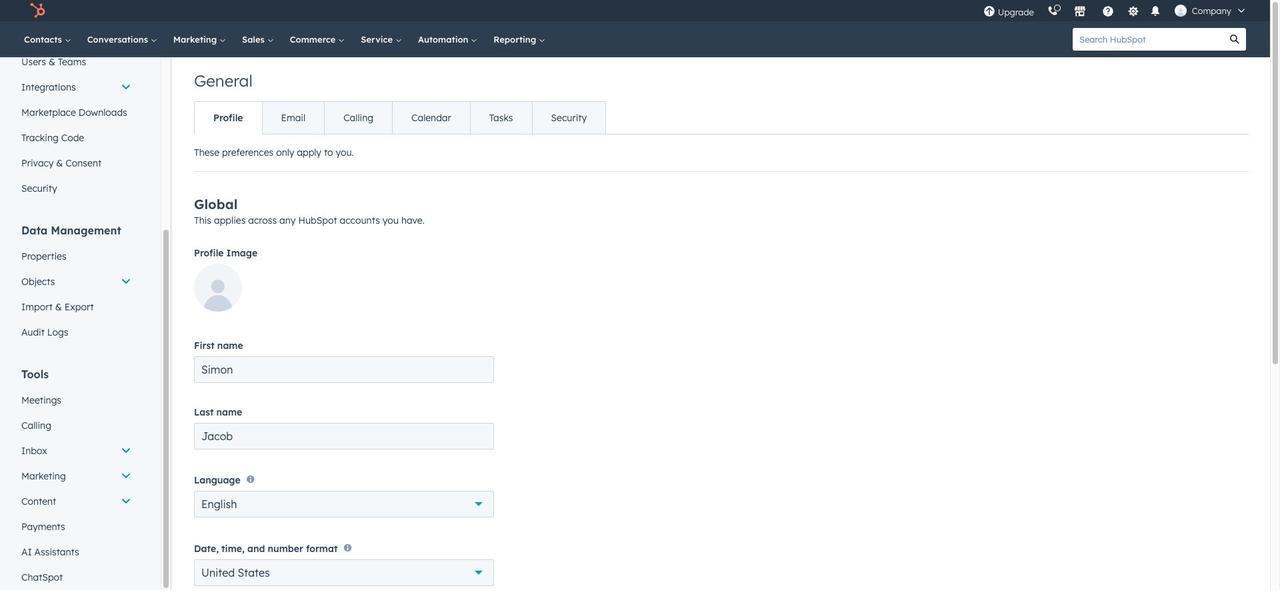 Task type: locate. For each thing, give the bounding box(es) containing it.
simon jacob image
[[1175, 5, 1187, 17]]

marketplaces image
[[1074, 6, 1086, 18]]

navigation
[[194, 101, 606, 135]]

None text field
[[194, 357, 494, 384], [194, 424, 494, 450], [194, 357, 494, 384], [194, 424, 494, 450]]

menu
[[977, 0, 1255, 21]]

tools element
[[13, 368, 139, 591]]



Task type: vqa. For each thing, say whether or not it's contained in the screenshot.
Marketplaces icon
yes



Task type: describe. For each thing, give the bounding box(es) containing it.
data management element
[[13, 223, 139, 346]]

Search HubSpot search field
[[1073, 28, 1224, 51]]



